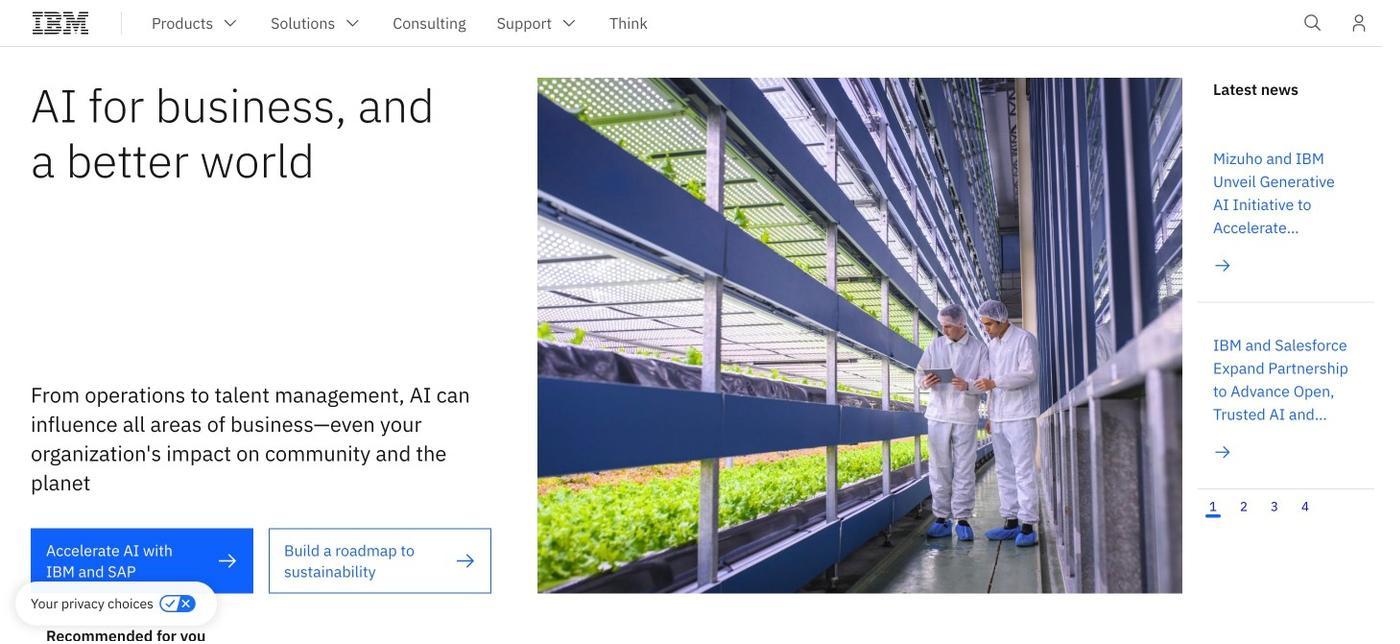 Task type: locate. For each thing, give the bounding box(es) containing it.
your privacy choices element
[[31, 593, 154, 614]]



Task type: vqa. For each thing, say whether or not it's contained in the screenshot.
let's talk element
no



